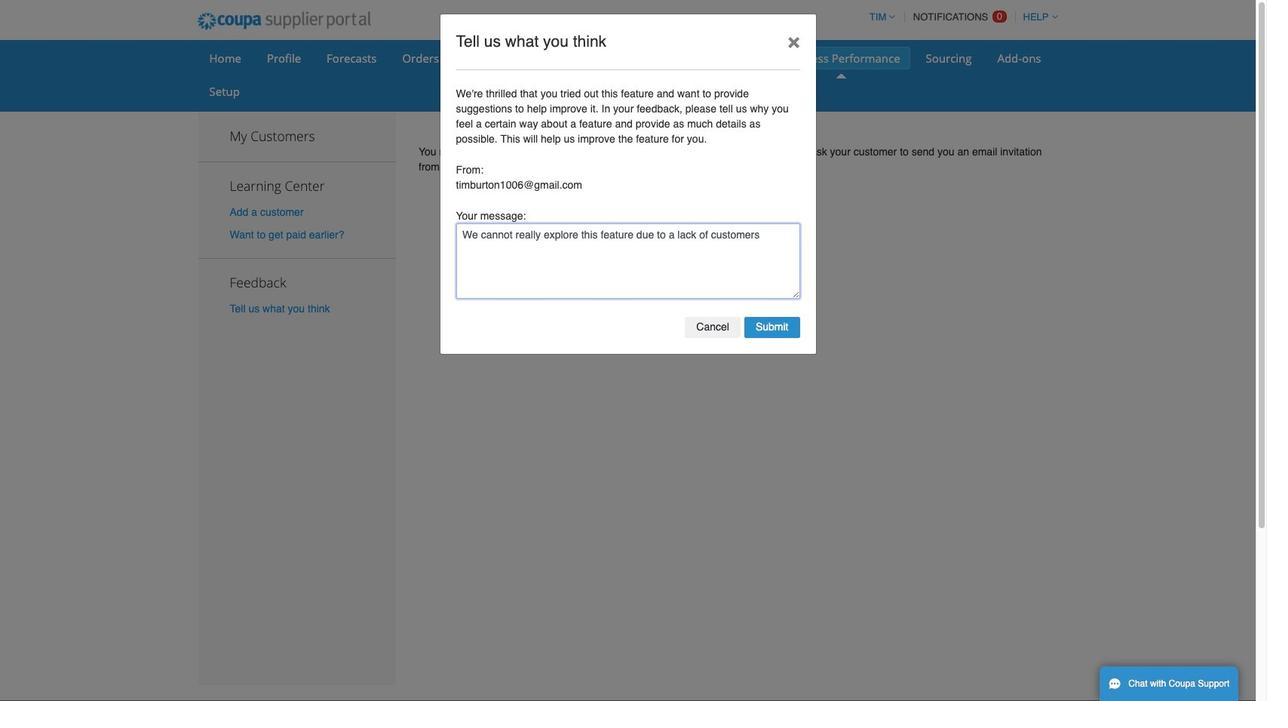 Task type: vqa. For each thing, say whether or not it's contained in the screenshot.
text box
yes



Task type: locate. For each thing, give the bounding box(es) containing it.
coupa supplier portal image
[[187, 2, 381, 40]]

None text field
[[456, 223, 800, 299]]

dialog
[[440, 13, 817, 355]]



